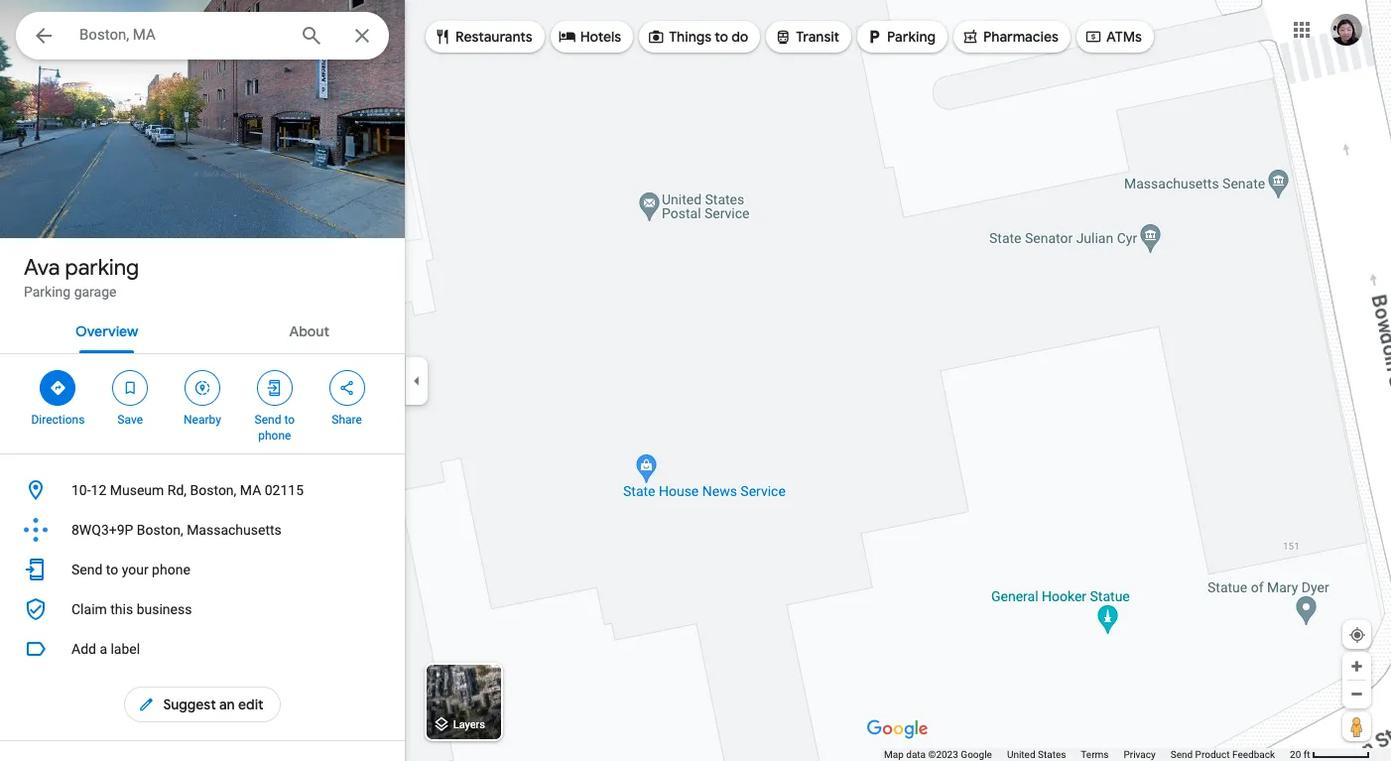 Task type: vqa. For each thing, say whether or not it's contained in the screenshot.


Task type: describe. For each thing, give the bounding box(es) containing it.
suggest
[[163, 696, 216, 714]]

claim this business link
[[0, 589, 405, 629]]

ava
[[24, 254, 60, 282]]

terms
[[1081, 749, 1109, 760]]


[[338, 377, 356, 399]]

to for send to phone
[[284, 413, 295, 427]]

ma
[[240, 482, 261, 498]]

12
[[91, 482, 106, 498]]

1 horizontal spatial boston,
[[190, 482, 237, 498]]

an
[[219, 696, 235, 714]]

data
[[906, 749, 926, 760]]


[[121, 377, 139, 399]]


[[865, 25, 883, 47]]

united states button
[[1007, 748, 1066, 761]]

 pharmacies
[[962, 25, 1059, 47]]

phone inside send to phone
[[258, 429, 291, 443]]


[[137, 694, 155, 715]]

add a label
[[71, 641, 140, 657]]

collapse side panel image
[[406, 370, 428, 391]]

about
[[289, 323, 329, 340]]

parking inside the ava parking parking garage
[[24, 284, 71, 300]]


[[647, 25, 665, 47]]


[[558, 25, 576, 47]]

your
[[122, 562, 149, 578]]

claim
[[71, 601, 107, 617]]

send product feedback
[[1171, 749, 1275, 760]]

atms
[[1106, 28, 1142, 46]]

1 vertical spatial boston,
[[137, 522, 183, 538]]

02115
[[265, 482, 304, 498]]

8wq3+9p
[[71, 522, 133, 538]]

none field inside boston, ma field
[[79, 23, 284, 47]]

20
[[1290, 749, 1301, 760]]

send to phone
[[255, 413, 295, 443]]


[[774, 25, 792, 47]]

 button
[[16, 12, 71, 64]]

garage
[[74, 284, 117, 300]]

pharmacies
[[983, 28, 1059, 46]]

ava parking main content
[[0, 0, 405, 761]]

united
[[1007, 749, 1036, 760]]

united states
[[1007, 749, 1066, 760]]

product
[[1195, 749, 1230, 760]]

show your location image
[[1349, 626, 1366, 644]]

parking garage button
[[24, 282, 117, 302]]

privacy
[[1124, 749, 1156, 760]]

 atms
[[1085, 25, 1142, 47]]

about button
[[273, 306, 345, 353]]

add
[[71, 641, 96, 657]]

send for send to phone
[[255, 413, 281, 427]]

©2023
[[928, 749, 958, 760]]

terms button
[[1081, 748, 1109, 761]]

phone inside button
[[152, 562, 190, 578]]

10-
[[71, 482, 91, 498]]

8wq3+9p boston, massachusetts button
[[0, 510, 405, 550]]

parking
[[65, 254, 139, 282]]

ft
[[1304, 749, 1310, 760]]

feedback
[[1233, 749, 1275, 760]]

10-12 museum rd, boston, ma 02115 button
[[0, 470, 405, 510]]



Task type: locate. For each thing, give the bounding box(es) containing it.
to left share
[[284, 413, 295, 427]]

rd,
[[168, 482, 187, 498]]


[[49, 377, 67, 399]]

footer
[[884, 748, 1290, 761]]

boston,
[[190, 482, 237, 498], [137, 522, 183, 538]]

parking right 
[[887, 28, 936, 46]]

send to your phone
[[71, 562, 190, 578]]

1 horizontal spatial phone
[[258, 429, 291, 443]]

a
[[100, 641, 107, 657]]

0 vertical spatial parking
[[887, 28, 936, 46]]

zoom in image
[[1350, 659, 1364, 674]]

20 ft
[[1290, 749, 1310, 760]]

layers
[[453, 719, 485, 732]]

send inside information for ava parking region
[[71, 562, 103, 578]]

1 horizontal spatial send
[[255, 413, 281, 427]]

send for send product feedback
[[1171, 749, 1193, 760]]

show street view coverage image
[[1343, 712, 1371, 741]]

parking down ava
[[24, 284, 71, 300]]

0 horizontal spatial parking
[[24, 284, 71, 300]]

0 vertical spatial to
[[715, 28, 728, 46]]

0 vertical spatial send
[[255, 413, 281, 427]]


[[32, 22, 56, 50]]

Boston, MA field
[[16, 12, 389, 60]]

 hotels
[[558, 25, 621, 47]]

 restaurants
[[434, 25, 533, 47]]

boston, right rd,
[[190, 482, 237, 498]]

phone right the your
[[152, 562, 190, 578]]


[[266, 377, 284, 399]]

to inside send to phone
[[284, 413, 295, 427]]

directions
[[31, 413, 85, 427]]

tab list inside "google maps" element
[[0, 306, 405, 353]]


[[434, 25, 452, 47]]


[[1085, 25, 1102, 47]]

send for send to your phone
[[71, 562, 103, 578]]

to inside  things to do
[[715, 28, 728, 46]]

to for send to your phone
[[106, 562, 118, 578]]

10-12 museum rd, boston, ma 02115
[[71, 482, 304, 498]]

1 horizontal spatial parking
[[887, 28, 936, 46]]

 suggest an edit
[[137, 694, 264, 715]]

hotels
[[580, 28, 621, 46]]

2 horizontal spatial to
[[715, 28, 728, 46]]

actions for ava parking region
[[0, 354, 405, 454]]

footer inside "google maps" element
[[884, 748, 1290, 761]]

states
[[1038, 749, 1066, 760]]

share
[[332, 413, 362, 427]]

google account: michele murakami  
(michele.murakami@adept.ai) image
[[1331, 14, 1363, 45]]

label
[[111, 641, 140, 657]]

0 horizontal spatial send
[[71, 562, 103, 578]]

send inside send to phone
[[255, 413, 281, 427]]

phone down 
[[258, 429, 291, 443]]

2 horizontal spatial send
[[1171, 749, 1193, 760]]

overview
[[76, 323, 138, 340]]

2 vertical spatial send
[[1171, 749, 1193, 760]]

edit
[[238, 696, 264, 714]]

things
[[669, 28, 712, 46]]

privacy button
[[1124, 748, 1156, 761]]

1 vertical spatial send
[[71, 562, 103, 578]]

0 horizontal spatial to
[[106, 562, 118, 578]]

google maps element
[[0, 0, 1391, 761]]

museum
[[110, 482, 164, 498]]


[[962, 25, 979, 47]]

send
[[255, 413, 281, 427], [71, 562, 103, 578], [1171, 749, 1193, 760]]

information for ava parking region
[[0, 470, 405, 629]]

1 vertical spatial parking
[[24, 284, 71, 300]]

send product feedback button
[[1171, 748, 1275, 761]]

tab list containing overview
[[0, 306, 405, 353]]

footer containing map data ©2023 google
[[884, 748, 1290, 761]]

0 horizontal spatial phone
[[152, 562, 190, 578]]

google
[[961, 749, 992, 760]]

 search field
[[16, 12, 389, 64]]

8wq3+9p boston, massachusetts
[[71, 522, 282, 538]]

photo of ava parking image
[[0, 0, 405, 238]]

to left the your
[[106, 562, 118, 578]]

0 horizontal spatial boston,
[[137, 522, 183, 538]]

restaurants
[[455, 28, 533, 46]]

save
[[117, 413, 143, 427]]

nearby
[[184, 413, 221, 427]]

send inside footer
[[1171, 749, 1193, 760]]

parking
[[887, 28, 936, 46], [24, 284, 71, 300]]

to
[[715, 28, 728, 46], [284, 413, 295, 427], [106, 562, 118, 578]]

send up claim
[[71, 562, 103, 578]]

business
[[137, 601, 192, 617]]

massachusetts
[[187, 522, 282, 538]]

send left product
[[1171, 749, 1193, 760]]

add a label button
[[0, 629, 405, 669]]

tab list
[[0, 306, 405, 353]]

0 vertical spatial boston,
[[190, 482, 237, 498]]

phone
[[258, 429, 291, 443], [152, 562, 190, 578]]

claim this business
[[71, 601, 192, 617]]

None field
[[79, 23, 284, 47]]

1 vertical spatial to
[[284, 413, 295, 427]]

send to your phone button
[[0, 550, 405, 589]]

map data ©2023 google
[[884, 749, 992, 760]]

overview button
[[60, 306, 154, 353]]

1 vertical spatial phone
[[152, 562, 190, 578]]

20 ft button
[[1290, 749, 1370, 760]]

 things to do
[[647, 25, 749, 47]]

do
[[732, 28, 749, 46]]

send down 
[[255, 413, 281, 427]]

this
[[110, 601, 133, 617]]

ava parking parking garage
[[24, 254, 139, 300]]

2 vertical spatial to
[[106, 562, 118, 578]]

to inside button
[[106, 562, 118, 578]]

 transit
[[774, 25, 840, 47]]

to left do
[[715, 28, 728, 46]]

1 horizontal spatial to
[[284, 413, 295, 427]]

parking inside  parking
[[887, 28, 936, 46]]


[[193, 377, 211, 399]]

map
[[884, 749, 904, 760]]

boston, down rd,
[[137, 522, 183, 538]]

 parking
[[865, 25, 936, 47]]

zoom out image
[[1350, 687, 1364, 702]]

0 vertical spatial phone
[[258, 429, 291, 443]]

transit
[[796, 28, 840, 46]]



